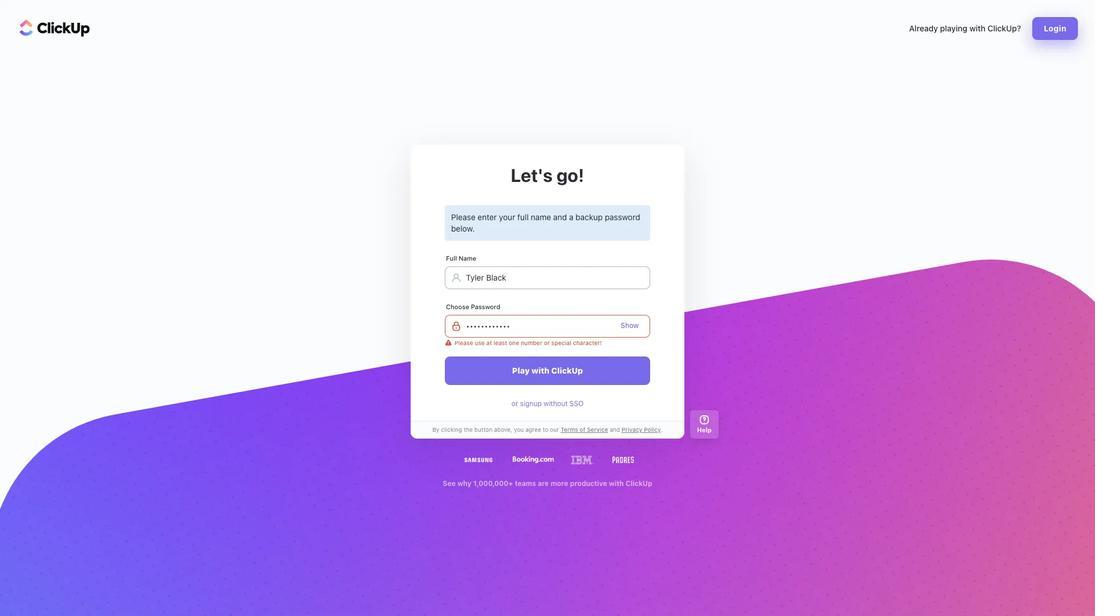 Task type: locate. For each thing, give the bounding box(es) containing it.
or inside "sign up" element
[[544, 339, 550, 346]]

special
[[552, 339, 571, 346]]

Choose Password password field
[[445, 315, 650, 337]]

1 horizontal spatial clickup
[[626, 479, 652, 487]]

please for please use at least one number or special character!
[[455, 339, 473, 346]]

0 vertical spatial with
[[970, 23, 986, 33]]

please inside please enter your full name and a backup password below.
[[451, 212, 476, 222]]

you
[[514, 426, 524, 433]]

0 horizontal spatial with
[[532, 365, 550, 375]]

go!
[[557, 165, 584, 186]]

0 horizontal spatial or
[[512, 399, 518, 408]]

or signup without sso link
[[512, 399, 584, 408]]

please left use
[[455, 339, 473, 346]]

clicking
[[441, 426, 462, 433]]

clickup
[[551, 365, 583, 375], [626, 479, 652, 487]]

1 vertical spatial or
[[512, 399, 518, 408]]

without
[[544, 399, 568, 408]]

teams
[[515, 479, 536, 487]]

and left a
[[553, 212, 567, 222]]

privacy
[[622, 426, 642, 433]]

by clicking the button above, you agree to our terms of service and privacy policy .
[[432, 426, 663, 433]]

0 vertical spatial and
[[553, 212, 567, 222]]

one
[[509, 339, 519, 346]]

playing
[[940, 23, 968, 33]]

please
[[451, 212, 476, 222], [455, 339, 473, 346]]

and inside please enter your full name and a backup password below.
[[553, 212, 567, 222]]

0 vertical spatial or
[[544, 339, 550, 346]]

full
[[517, 212, 529, 222]]

with right playing
[[970, 23, 986, 33]]

1 vertical spatial clickup
[[626, 479, 652, 487]]

clickup right productive
[[626, 479, 652, 487]]

0 horizontal spatial clickup
[[551, 365, 583, 375]]

or left signup
[[512, 399, 518, 408]]

with right productive
[[609, 479, 624, 487]]

login
[[1044, 23, 1067, 33]]

signup
[[520, 399, 542, 408]]

help link
[[690, 410, 719, 438]]

and left 'privacy'
[[610, 426, 620, 433]]

or
[[544, 339, 550, 346], [512, 399, 518, 408]]

name
[[459, 254, 476, 262]]

0 horizontal spatial and
[[553, 212, 567, 222]]

1 vertical spatial with
[[532, 365, 550, 375]]

let's
[[511, 165, 553, 186]]

2 horizontal spatial with
[[970, 23, 986, 33]]

1 horizontal spatial or
[[544, 339, 550, 346]]

terms
[[561, 426, 578, 433]]

a
[[569, 212, 573, 222]]

choose
[[446, 303, 469, 310]]

sign up element
[[445, 206, 650, 385]]

use
[[475, 339, 485, 346]]

name
[[531, 212, 551, 222]]

1 horizontal spatial with
[[609, 479, 624, 487]]

agree
[[526, 426, 541, 433]]

0 vertical spatial clickup
[[551, 365, 583, 375]]

clickup down "special"
[[551, 365, 583, 375]]

password
[[605, 212, 640, 222]]

1 vertical spatial please
[[455, 339, 473, 346]]

with
[[970, 23, 986, 33], [532, 365, 550, 375], [609, 479, 624, 487]]

number
[[521, 339, 542, 346]]

and
[[553, 212, 567, 222], [610, 426, 620, 433]]

with right play
[[532, 365, 550, 375]]

0 vertical spatial please
[[451, 212, 476, 222]]

button
[[474, 426, 492, 433]]

see why 1,000,000+ teams are more productive with clickup
[[443, 479, 652, 487]]

please use at least one number or special character!
[[455, 339, 602, 346]]

or left "special"
[[544, 339, 550, 346]]

are
[[538, 479, 549, 487]]

productive
[[570, 479, 607, 487]]

please up the below.
[[451, 212, 476, 222]]

your
[[499, 212, 515, 222]]

below.
[[451, 224, 475, 233]]

with inside play with clickup button
[[532, 365, 550, 375]]

sso
[[570, 399, 584, 408]]

our
[[550, 426, 559, 433]]

clickup - home image
[[19, 19, 90, 37]]

the
[[464, 426, 473, 433]]

enter
[[478, 212, 497, 222]]

see
[[443, 479, 456, 487]]

1 horizontal spatial and
[[610, 426, 620, 433]]

already playing with clickup?
[[909, 23, 1021, 33]]



Task type: describe. For each thing, give the bounding box(es) containing it.
privacy policy link
[[620, 426, 661, 434]]

full
[[446, 254, 457, 262]]

show link
[[621, 321, 639, 329]]

above,
[[494, 426, 512, 433]]

choose password
[[446, 303, 500, 310]]

please enter your full name and a backup password below.
[[451, 212, 640, 233]]

show
[[621, 321, 639, 329]]

or signup without sso
[[512, 399, 584, 408]]

policy
[[644, 426, 661, 433]]

password
[[471, 303, 500, 310]]

least
[[494, 339, 507, 346]]

full name
[[446, 254, 476, 262]]

.
[[661, 426, 663, 433]]

play with clickup button
[[445, 356, 650, 385]]

already
[[909, 23, 938, 33]]

play
[[512, 365, 530, 375]]

backup
[[576, 212, 603, 222]]

login link
[[1033, 17, 1078, 40]]

help
[[697, 426, 712, 434]]

let's go!
[[511, 165, 584, 186]]

character!
[[573, 339, 602, 346]]

clickup inside button
[[551, 365, 583, 375]]

2 vertical spatial with
[[609, 479, 624, 487]]

why
[[457, 479, 472, 487]]

more
[[551, 479, 568, 487]]

1,000,000+
[[473, 479, 513, 487]]

play with clickup
[[512, 365, 583, 375]]

clickup?
[[988, 23, 1021, 33]]

service
[[587, 426, 608, 433]]

terms of service link
[[559, 426, 610, 434]]

1 vertical spatial and
[[610, 426, 620, 433]]

by
[[432, 426, 439, 433]]

at
[[486, 339, 492, 346]]

to
[[543, 426, 548, 433]]

of
[[580, 426, 585, 433]]

please for please enter your full name and a backup password below.
[[451, 212, 476, 222]]



Task type: vqa. For each thing, say whether or not it's contained in the screenshot.
the topmost or
yes



